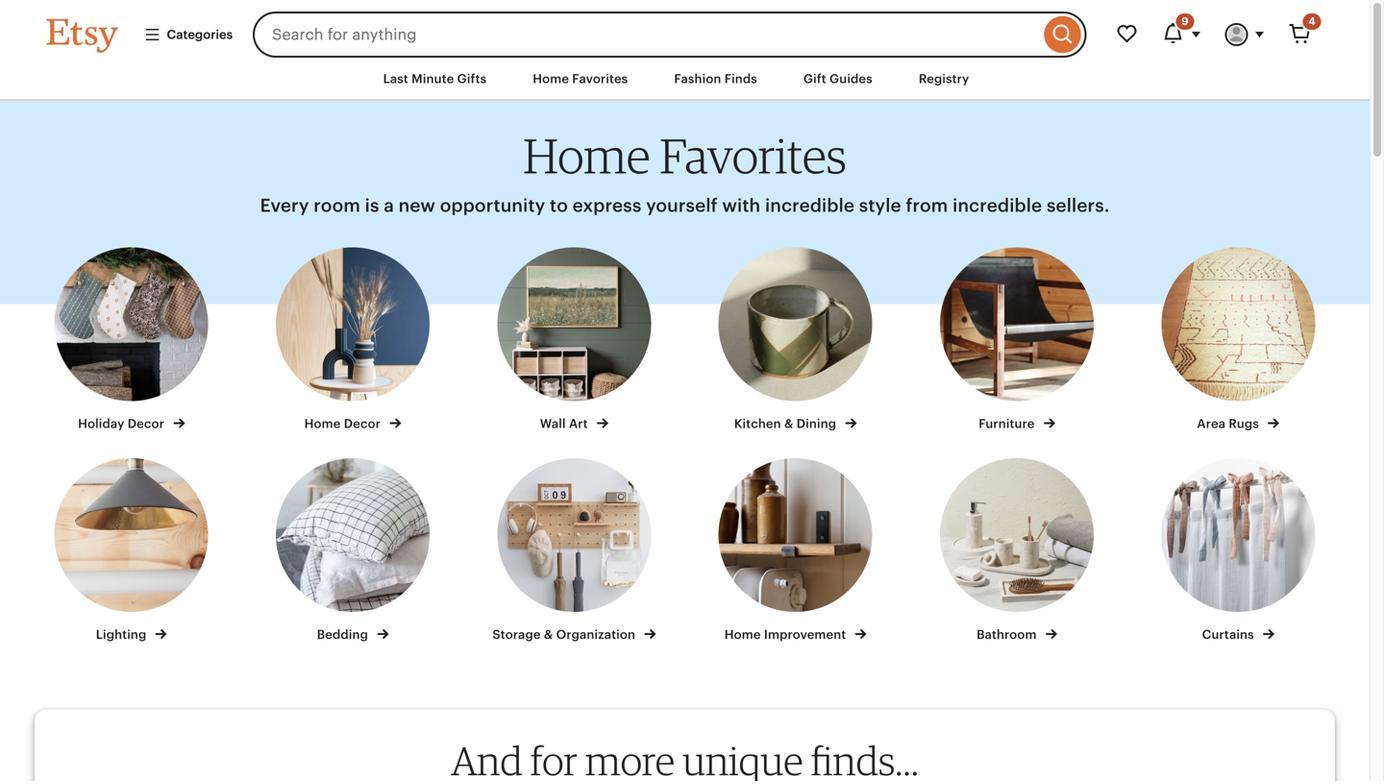 Task type: locate. For each thing, give the bounding box(es) containing it.
& for kitchen
[[785, 417, 794, 431]]

decor for home
[[344, 417, 381, 431]]

bathroom
[[977, 628, 1040, 642]]

dining
[[797, 417, 837, 431]]

guides
[[830, 72, 873, 86]]

1 vertical spatial home favorites
[[523, 127, 847, 185]]

menu bar
[[12, 58, 1358, 101]]

& left dining
[[785, 417, 794, 431]]

area
[[1198, 417, 1226, 431]]

incredible
[[765, 195, 855, 216], [953, 195, 1043, 216]]

favorites
[[573, 72, 628, 86], [660, 127, 847, 185]]

holiday decor
[[78, 417, 168, 431]]

home
[[533, 72, 569, 86], [523, 127, 651, 185], [305, 417, 341, 431], [725, 628, 761, 642]]

registry link
[[905, 62, 984, 96]]

0 horizontal spatial incredible
[[765, 195, 855, 216]]

9 button
[[1151, 12, 1214, 58]]

home favorites inside main content
[[523, 127, 847, 185]]

0 vertical spatial favorites
[[573, 72, 628, 86]]

registry
[[919, 72, 970, 86]]

last minute gifts link
[[369, 62, 501, 96]]

favorites down search for anything text field
[[573, 72, 628, 86]]

0 horizontal spatial favorites
[[573, 72, 628, 86]]

furniture
[[979, 417, 1038, 431]]

1 decor from the left
[[128, 417, 164, 431]]

curtains link
[[1146, 459, 1332, 644]]

& right storage
[[544, 628, 553, 642]]

art
[[569, 417, 588, 431]]

1 vertical spatial &
[[544, 628, 553, 642]]

holiday decor link
[[38, 248, 225, 433]]

home favorites main content
[[0, 101, 1370, 782]]

incredible right with at the right
[[765, 195, 855, 216]]

0 horizontal spatial &
[[544, 628, 553, 642]]

last
[[383, 72, 409, 86]]

last minute gifts
[[383, 72, 487, 86]]

favorites inside menu bar
[[573, 72, 628, 86]]

decor for holiday
[[128, 417, 164, 431]]

1 horizontal spatial favorites
[[660, 127, 847, 185]]

incredible right from
[[953, 195, 1043, 216]]

style
[[860, 195, 902, 216]]

gift
[[804, 72, 827, 86]]

furniture link
[[924, 248, 1111, 433]]

home favorites link
[[519, 62, 643, 96]]

home favorites down search for anything text field
[[533, 72, 628, 86]]

is
[[365, 195, 379, 216]]

storage
[[493, 628, 541, 642]]

home favorites up every room is a new opportunity to express yourself with incredible style from incredible sellers.
[[523, 127, 847, 185]]

bathroom link
[[924, 459, 1111, 644]]

kitchen & dining
[[735, 417, 840, 431]]

new
[[399, 195, 436, 216]]

kitchen & dining link
[[703, 248, 889, 433]]

1 horizontal spatial &
[[785, 417, 794, 431]]

favorites up with at the right
[[660, 127, 847, 185]]

area rugs
[[1198, 417, 1263, 431]]

1 horizontal spatial incredible
[[953, 195, 1043, 216]]

fashion finds
[[675, 72, 758, 86]]

None search field
[[253, 12, 1087, 58]]

fashion finds link
[[660, 62, 772, 96]]

gift guides link
[[789, 62, 887, 96]]

holiday
[[78, 417, 124, 431]]

room
[[314, 195, 361, 216]]

wall
[[540, 417, 566, 431]]

1 vertical spatial favorites
[[660, 127, 847, 185]]

area rugs link
[[1146, 248, 1332, 433]]

0 vertical spatial &
[[785, 417, 794, 431]]

0 horizontal spatial decor
[[128, 417, 164, 431]]

1 horizontal spatial decor
[[344, 417, 381, 431]]

categories
[[167, 27, 233, 42]]

&
[[785, 417, 794, 431], [544, 628, 553, 642]]

every
[[260, 195, 309, 216]]

home improvement link
[[703, 459, 889, 644]]

home decor
[[305, 417, 384, 431]]

curtains
[[1203, 628, 1258, 642]]

9
[[1182, 15, 1189, 27]]

1 incredible from the left
[[765, 195, 855, 216]]

2 decor from the left
[[344, 417, 381, 431]]

fashion
[[675, 72, 722, 86]]

decor
[[128, 417, 164, 431], [344, 417, 381, 431]]

lighting
[[96, 628, 150, 642]]

a
[[384, 195, 394, 216]]

gift guides
[[804, 72, 873, 86]]

home favorites
[[533, 72, 628, 86], [523, 127, 847, 185]]

decor inside holiday decor link
[[128, 417, 164, 431]]

lighting link
[[38, 459, 225, 644]]

decor inside home decor link
[[344, 417, 381, 431]]

favorites inside main content
[[660, 127, 847, 185]]



Task type: vqa. For each thing, say whether or not it's contained in the screenshot.
2nd incredible from left
yes



Task type: describe. For each thing, give the bounding box(es) containing it.
4
[[1309, 15, 1316, 27]]

finds
[[725, 72, 758, 86]]

2 incredible from the left
[[953, 195, 1043, 216]]

bedding
[[317, 628, 371, 642]]

home decor link
[[260, 248, 446, 433]]

4 link
[[1278, 12, 1324, 58]]

gifts
[[457, 72, 487, 86]]

bedding link
[[260, 459, 446, 644]]

wall art link
[[481, 248, 668, 433]]

categories banner
[[12, 0, 1358, 58]]

wall art
[[540, 417, 591, 431]]

sellers.
[[1047, 195, 1110, 216]]

yourself
[[646, 195, 718, 216]]

none search field inside categories banner
[[253, 12, 1087, 58]]

home improvement
[[725, 628, 850, 642]]

menu bar containing last minute gifts
[[12, 58, 1358, 101]]

opportunity
[[440, 195, 546, 216]]

0 vertical spatial home favorites
[[533, 72, 628, 86]]

rugs
[[1229, 417, 1260, 431]]

organization
[[556, 628, 636, 642]]

improvement
[[764, 628, 847, 642]]

every room is a new opportunity to express yourself with incredible style from incredible sellers.
[[260, 195, 1110, 216]]

storage & organization link
[[481, 459, 668, 644]]

from
[[906, 195, 949, 216]]

storage & organization
[[493, 628, 639, 642]]

minute
[[412, 72, 454, 86]]

Search for anything text field
[[253, 12, 1040, 58]]

categories button
[[129, 17, 247, 52]]

with
[[723, 195, 761, 216]]

express
[[573, 195, 642, 216]]

kitchen
[[735, 417, 782, 431]]

& for storage
[[544, 628, 553, 642]]

to
[[550, 195, 568, 216]]



